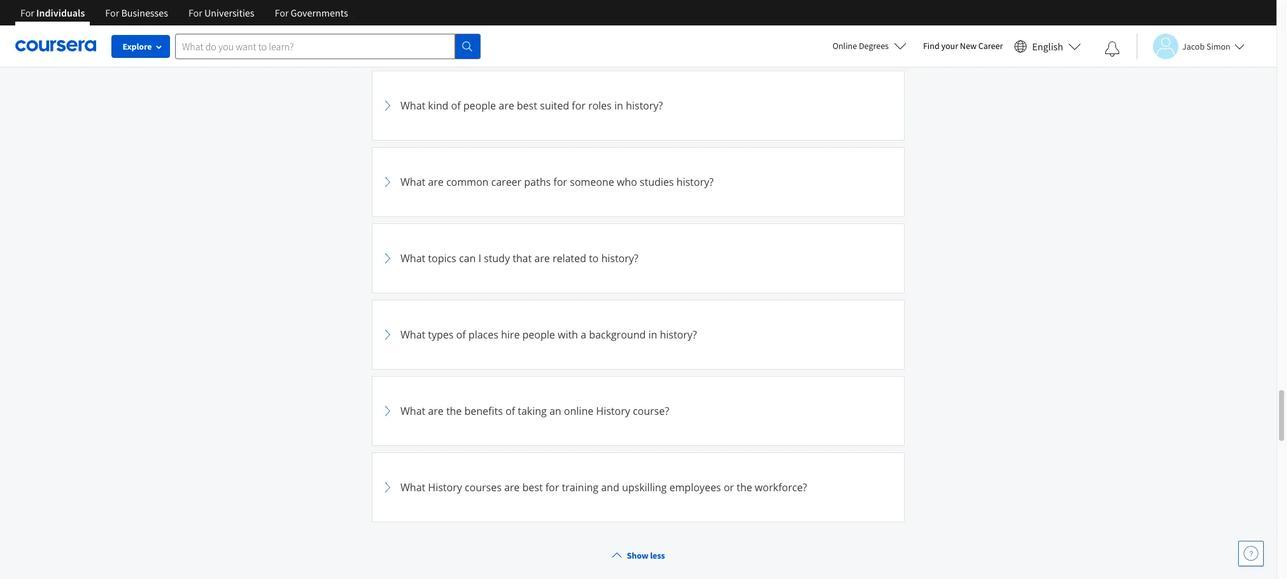 Task type: locate. For each thing, give the bounding box(es) containing it.
for universities
[[189, 6, 255, 19]]

5 what from the top
[[401, 405, 426, 419]]

0 horizontal spatial the
[[447, 405, 462, 419]]

0 vertical spatial people
[[464, 99, 496, 113]]

to
[[589, 252, 599, 266]]

course?
[[633, 405, 670, 419]]

chevron right image inside what are the benefits of taking an online history course? dropdown button
[[380, 404, 396, 419]]

workforce?
[[755, 481, 808, 495]]

chevron right image inside what are common career paths for someone who studies history? "dropdown button"
[[380, 175, 396, 190]]

in right background
[[649, 328, 658, 342]]

6 chevron right image from the top
[[380, 480, 396, 496]]

for left businesses
[[105, 6, 119, 19]]

1 horizontal spatial in
[[649, 328, 658, 342]]

0 vertical spatial for
[[572, 99, 586, 113]]

what
[[401, 99, 426, 113], [401, 175, 426, 189], [401, 252, 426, 266], [401, 328, 426, 342], [401, 405, 426, 419], [401, 481, 426, 495]]

list item
[[372, 0, 905, 64]]

places
[[469, 328, 499, 342]]

are left suited
[[499, 99, 515, 113]]

for governments
[[275, 6, 348, 19]]

4 for from the left
[[275, 6, 289, 19]]

best
[[517, 99, 538, 113], [523, 481, 543, 495]]

of
[[451, 99, 461, 113], [457, 328, 466, 342], [506, 405, 515, 419]]

online
[[833, 40, 858, 52]]

2 chevron right image from the top
[[380, 98, 396, 113]]

5 chevron right image from the top
[[380, 404, 396, 419]]

history right online
[[597, 405, 631, 419]]

studies
[[640, 175, 674, 189]]

1 vertical spatial for
[[554, 175, 568, 189]]

are right that
[[535, 252, 550, 266]]

2 vertical spatial for
[[546, 481, 560, 495]]

what types of places hire people with a background in history? button
[[380, 308, 897, 362]]

history left courses
[[428, 481, 462, 495]]

find
[[924, 40, 940, 52]]

1 horizontal spatial people
[[523, 328, 555, 342]]

are left the common
[[428, 175, 444, 189]]

find your new career
[[924, 40, 1004, 52]]

history? inside "dropdown button"
[[677, 175, 714, 189]]

for for training
[[546, 481, 560, 495]]

0 vertical spatial the
[[447, 405, 462, 419]]

for for someone
[[554, 175, 568, 189]]

for businesses
[[105, 6, 168, 19]]

1 vertical spatial of
[[457, 328, 466, 342]]

common
[[447, 175, 489, 189]]

of inside what are the benefits of taking an online history course? dropdown button
[[506, 405, 515, 419]]

people right hire
[[523, 328, 555, 342]]

0 vertical spatial in
[[615, 99, 624, 113]]

history
[[597, 405, 631, 419], [428, 481, 462, 495]]

career
[[979, 40, 1004, 52]]

study
[[484, 252, 510, 266]]

1 vertical spatial history
[[428, 481, 462, 495]]

in right roles
[[615, 99, 624, 113]]

for left the governments
[[275, 6, 289, 19]]

jacob simon
[[1183, 40, 1231, 52]]

of inside what types of places hire people with a background in history? dropdown button
[[457, 328, 466, 342]]

benefits
[[465, 405, 503, 419]]

are
[[499, 99, 515, 113], [428, 175, 444, 189], [535, 252, 550, 266], [428, 405, 444, 419], [505, 481, 520, 495]]

None search field
[[175, 33, 481, 59]]

1 what from the top
[[401, 99, 426, 113]]

governments
[[291, 6, 348, 19]]

history? right roles
[[626, 99, 663, 113]]

training
[[562, 481, 599, 495]]

people right the kind
[[464, 99, 496, 113]]

in for roles
[[615, 99, 624, 113]]

people
[[464, 99, 496, 113], [523, 328, 555, 342]]

for right paths
[[554, 175, 568, 189]]

jacob simon button
[[1137, 33, 1245, 59]]

list
[[372, 0, 905, 529]]

2 vertical spatial of
[[506, 405, 515, 419]]

0 horizontal spatial people
[[464, 99, 496, 113]]

for left "individuals"
[[20, 6, 34, 19]]

1 chevron right image from the top
[[380, 22, 396, 37]]

for for individuals
[[20, 6, 34, 19]]

for for businesses
[[105, 6, 119, 19]]

1 vertical spatial the
[[737, 481, 753, 495]]

are right courses
[[505, 481, 520, 495]]

show notifications image
[[1105, 41, 1121, 57]]

hire
[[501, 328, 520, 342]]

types
[[428, 328, 454, 342]]

chevron right image for what are common career paths for someone who studies history?
[[380, 175, 396, 190]]

for
[[20, 6, 34, 19], [105, 6, 119, 19], [189, 6, 202, 19], [275, 6, 289, 19]]

an
[[550, 405, 562, 419]]

for left roles
[[572, 99, 586, 113]]

of left taking
[[506, 405, 515, 419]]

what inside "dropdown button"
[[401, 175, 426, 189]]

3 what from the top
[[401, 252, 426, 266]]

for left training
[[546, 481, 560, 495]]

for
[[572, 99, 586, 113], [554, 175, 568, 189], [546, 481, 560, 495]]

who
[[617, 175, 638, 189]]

taking
[[518, 405, 547, 419]]

show
[[627, 550, 649, 562]]

of right types
[[457, 328, 466, 342]]

best left suited
[[517, 99, 538, 113]]

2 for from the left
[[105, 6, 119, 19]]

3 chevron right image from the top
[[380, 175, 396, 190]]

0 vertical spatial history
[[597, 405, 631, 419]]

1 for from the left
[[20, 6, 34, 19]]

for individuals
[[20, 6, 85, 19]]

chevron right image inside what kind of people are best suited for roles in history? dropdown button
[[380, 98, 396, 113]]

online degrees
[[833, 40, 889, 52]]

chevron right image
[[380, 22, 396, 37], [380, 98, 396, 113], [380, 175, 396, 190], [380, 327, 396, 343], [380, 404, 396, 419], [380, 480, 396, 496]]

related
[[553, 252, 587, 266]]

english button
[[1010, 25, 1087, 67]]

simon
[[1207, 40, 1231, 52]]

history? right studies
[[677, 175, 714, 189]]

chevron right image inside the what history courses are best for training and upskilling employees or the workforce? dropdown button
[[380, 480, 396, 496]]

chevron right image inside what types of places hire people with a background in history? dropdown button
[[380, 327, 396, 343]]

what for what history courses are best for training and upskilling employees or the workforce?
[[401, 481, 426, 495]]

the left benefits
[[447, 405, 462, 419]]

what for what types of places hire people with a background in history?
[[401, 328, 426, 342]]

chevron right image for what are the benefits of taking an online history course?
[[380, 404, 396, 419]]

4 what from the top
[[401, 328, 426, 342]]

what are the benefits of taking an online history course? list item
[[372, 377, 905, 447]]

for inside "dropdown button"
[[554, 175, 568, 189]]

1 vertical spatial in
[[649, 328, 658, 342]]

4 chevron right image from the top
[[380, 327, 396, 343]]

help center image
[[1244, 547, 1260, 562]]

what topics can i study that are related to history?
[[401, 252, 639, 266]]

3 for from the left
[[189, 6, 202, 19]]

best left training
[[523, 481, 543, 495]]

career
[[492, 175, 522, 189]]

with
[[558, 328, 578, 342]]

history? right the to
[[602, 252, 639, 266]]

of right the kind
[[451, 99, 461, 113]]

english
[[1033, 40, 1064, 53]]

the
[[447, 405, 462, 419], [737, 481, 753, 495]]

the right or
[[737, 481, 753, 495]]

in for background
[[649, 328, 658, 342]]

6 what from the top
[[401, 481, 426, 495]]

what history courses are best for training and upskilling employees or the workforce?
[[401, 481, 808, 495]]

0 horizontal spatial in
[[615, 99, 624, 113]]

or
[[724, 481, 734, 495]]

history?
[[626, 99, 663, 113], [677, 175, 714, 189], [602, 252, 639, 266], [660, 328, 697, 342]]

2 what from the top
[[401, 175, 426, 189]]

chevron right image for what history courses are best for training and upskilling employees or the workforce?
[[380, 480, 396, 496]]

for left universities
[[189, 6, 202, 19]]

of inside what kind of people are best suited for roles in history? dropdown button
[[451, 99, 461, 113]]

0 vertical spatial of
[[451, 99, 461, 113]]

chevron right image
[[380, 251, 396, 266]]

in
[[615, 99, 624, 113], [649, 328, 658, 342]]



Task type: describe. For each thing, give the bounding box(es) containing it.
suited
[[540, 99, 570, 113]]

0 vertical spatial best
[[517, 99, 538, 113]]

coursera image
[[15, 36, 96, 56]]

1 vertical spatial people
[[523, 328, 555, 342]]

what are common career paths for someone who studies history? button
[[380, 155, 897, 209]]

what for what kind of people are best suited for roles in history?
[[401, 99, 426, 113]]

What do you want to learn? text field
[[175, 33, 456, 59]]

background
[[589, 328, 646, 342]]

chevron down image
[[49, 19, 58, 28]]

show less
[[627, 550, 665, 562]]

banner navigation
[[10, 0, 358, 35]]

for for governments
[[275, 6, 289, 19]]

chevron right image for what kind of people are best suited for roles in history?
[[380, 98, 396, 113]]

what are common career paths for someone who studies history? list item
[[372, 147, 905, 217]]

jacob
[[1183, 40, 1206, 52]]

and
[[602, 481, 620, 495]]

what for what are the benefits of taking an online history course?
[[401, 405, 426, 419]]

1 horizontal spatial history
[[597, 405, 631, 419]]

explore button
[[111, 35, 170, 58]]

i
[[479, 252, 482, 266]]

show less button
[[607, 545, 670, 568]]

what kind of people are best suited for roles in history? list item
[[372, 71, 905, 141]]

what kind of people are best suited for roles in history? button
[[380, 79, 897, 133]]

courses
[[465, 481, 502, 495]]

what are the benefits of taking an online history course? button
[[380, 385, 897, 438]]

less
[[651, 550, 665, 562]]

what topics can i study that are related to history? button
[[380, 232, 897, 285]]

your
[[942, 40, 959, 52]]

that
[[513, 252, 532, 266]]

what history courses are best for training and upskilling employees or the workforce? list item
[[372, 453, 905, 523]]

what types of places hire people with a background in history? list item
[[372, 300, 905, 370]]

history? right background
[[660, 328, 697, 342]]

individuals
[[36, 6, 85, 19]]

employees
[[670, 481, 722, 495]]

1 vertical spatial best
[[523, 481, 543, 495]]

new
[[961, 40, 977, 52]]

chevron right image for what types of places hire people with a background in history?
[[380, 327, 396, 343]]

list containing what kind of people are best suited for roles in history?
[[372, 0, 905, 529]]

what are the benefits of taking an online history course?
[[401, 405, 670, 419]]

online degrees button
[[823, 32, 917, 60]]

are left benefits
[[428, 405, 444, 419]]

can
[[459, 252, 476, 266]]

what kind of people are best suited for roles in history?
[[401, 99, 663, 113]]

of for kind
[[451, 99, 461, 113]]

what history courses are best for training and upskilling employees or the workforce? button
[[380, 461, 897, 515]]

online
[[564, 405, 594, 419]]

kind
[[428, 99, 449, 113]]

what topics can i study that are related to history? list item
[[372, 224, 905, 294]]

what for what topics can i study that are related to history?
[[401, 252, 426, 266]]

a
[[581, 328, 587, 342]]

topics
[[428, 252, 457, 266]]

universities
[[205, 6, 255, 19]]

what types of places hire people with a background in history?
[[401, 328, 697, 342]]

someone
[[570, 175, 615, 189]]

what for what are common career paths for someone who studies history?
[[401, 175, 426, 189]]

degrees
[[859, 40, 889, 52]]

are inside "dropdown button"
[[428, 175, 444, 189]]

1 horizontal spatial the
[[737, 481, 753, 495]]

for for universities
[[189, 6, 202, 19]]

explore
[[123, 41, 152, 52]]

businesses
[[121, 6, 168, 19]]

upskilling
[[622, 481, 667, 495]]

roles
[[589, 99, 612, 113]]

0 horizontal spatial history
[[428, 481, 462, 495]]

of for types
[[457, 328, 466, 342]]

paths
[[524, 175, 551, 189]]

what are common career paths for someone who studies history?
[[401, 175, 714, 189]]

find your new career link
[[917, 38, 1010, 54]]



Task type: vqa. For each thing, say whether or not it's contained in the screenshot.
FIND YOUR NEW CAREER
yes



